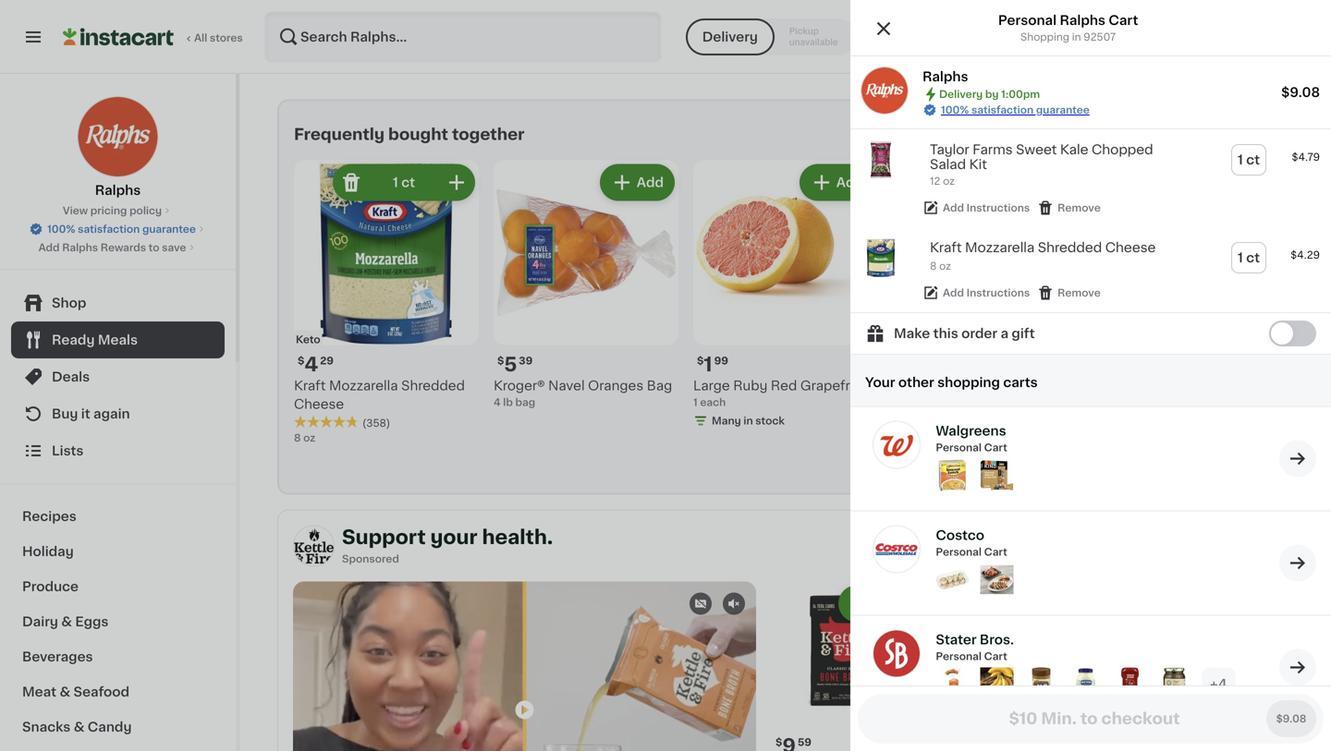 Task type: describe. For each thing, give the bounding box(es) containing it.
meat
[[22, 686, 56, 699]]

cart for costco
[[985, 547, 1008, 558]]

1:00pm inside delivery by 1:00pm link
[[1158, 30, 1211, 43]]

add instructions button for oz
[[923, 285, 1030, 302]]

kind caramel almond & sea salt image
[[981, 459, 1014, 492]]

1 right remove kraft mozzarella shredded cheese image
[[393, 176, 398, 189]]

oz for 11.15 oz
[[302, 21, 314, 32]]

personal inside stater bros. personal cart
[[936, 652, 982, 662]]

each
[[1009, 380, 1042, 393]]

0 horizontal spatial stock
[[756, 416, 785, 426]]

ct for kraft mozzarella shredded cheese
[[1247, 252, 1261, 265]]

in inside personal ralphs cart shopping in 92507
[[1072, 32, 1081, 42]]

taylor farms sweet kale chopped salad kit 12 oz
[[930, 143, 1154, 187]]

12 inside 12 oz button
[[690, 21, 701, 32]]

frequently bought together
[[294, 127, 525, 142]]

ralphs image
[[862, 68, 908, 114]]

12 inside taylor farms sweet kale chopped salad kit 12 oz
[[930, 176, 941, 187]]

0 vertical spatial 100%
[[941, 105, 969, 115]]

ralphs logo image
[[77, 96, 159, 178]]

all stores
[[194, 33, 243, 43]]

add ralphs rewards to save
[[38, 243, 186, 253]]

to
[[149, 243, 159, 253]]

kraft for kraft mozzarella shredded cheese 8 oz
[[930, 242, 962, 254]]

grapefruit
[[801, 380, 867, 393]]

go to cart element for walgreens
[[1280, 441, 1317, 478]]

stores
[[210, 33, 243, 43]]

ralphs link
[[77, 96, 159, 200]]

costco
[[936, 529, 985, 542]]

country harvest stater bros. country harvest whole wheat bagels image
[[936, 668, 969, 701]]

stater
[[936, 634, 977, 647]]

1 ct for taylor farms sweet kale chopped salad kit
[[1238, 154, 1261, 166]]

0.45
[[927, 412, 950, 423]]

produce
[[22, 581, 79, 594]]

navel
[[548, 380, 585, 393]]

go to cart image for walgreens
[[1287, 448, 1309, 470]]

kroger®
[[494, 380, 545, 393]]

oz for 8 oz
[[303, 433, 316, 443]]

cart for personal
[[1109, 14, 1139, 27]]

5
[[504, 355, 517, 375]]

items in cart element for costco
[[936, 564, 1014, 601]]

1 horizontal spatial delivery
[[940, 89, 983, 99]]

+ 4
[[1210, 678, 1228, 691]]

best foods mayonnaise real mayo image
[[1069, 668, 1103, 701]]

4 for +
[[1219, 678, 1228, 691]]

oranges
[[588, 380, 644, 393]]

lists
[[52, 445, 84, 458]]

1 vertical spatial ct
[[402, 176, 415, 189]]

walgreens personal cart
[[936, 425, 1008, 453]]

1 vertical spatial 1 ct
[[393, 176, 415, 189]]

chopped
[[1092, 143, 1154, 156]]

4 for $
[[305, 355, 318, 375]]

3 59 from the left
[[1103, 738, 1117, 748]]

kirkland signature roasted chicken & swiss roller tray, 12 ct image
[[936, 564, 969, 597]]

shredded for kraft mozzarella shredded cheese
[[401, 380, 465, 393]]

$9.08
[[1282, 86, 1321, 99]]

instructions for salad
[[967, 203, 1030, 213]]

mozzarella for kraft mozzarella shredded cheese 8 oz
[[965, 242, 1035, 254]]

$2.19
[[893, 398, 920, 408]]

2 horizontal spatial delivery
[[1074, 30, 1133, 43]]

cheese for kraft mozzarella shredded cheese
[[294, 398, 344, 411]]

11.15
[[277, 21, 300, 32]]

-
[[1000, 380, 1006, 393]]

by inside delivery by 1:00pm link
[[1137, 30, 1155, 43]]

$ inside $ 5 39
[[498, 356, 504, 366]]

buy it again link
[[11, 396, 225, 433]]

ralphs down 1200 university ave popup button
[[923, 70, 969, 83]]

0
[[904, 355, 918, 375]]

add button for 1
[[802, 166, 873, 199]]

remove kraft mozzarella shredded cheese image
[[340, 172, 363, 194]]

shop
[[52, 297, 86, 310]]

your
[[866, 376, 896, 389]]

add instructions for oz
[[943, 288, 1030, 298]]

$ 5 39
[[498, 355, 533, 375]]

8 inside product group
[[294, 433, 301, 443]]

kraft mozzarella shredded cheese button
[[930, 241, 1156, 255]]

0 vertical spatial many in stock
[[712, 416, 785, 426]]

remove for kale
[[1058, 203, 1101, 213]]

instructions for oz
[[967, 288, 1030, 298]]

12 oz
[[690, 21, 716, 32]]

0 vertical spatial /
[[923, 398, 927, 408]]

shopping
[[1021, 32, 1070, 42]]

instacart logo image
[[63, 26, 174, 48]]

shredded for kraft mozzarella shredded cheese 8 oz
[[1038, 242, 1103, 254]]

fuji
[[933, 380, 956, 393]]

100% satisfaction guarantee link
[[941, 103, 1090, 117]]

meat & seafood
[[22, 686, 129, 699]]

again
[[93, 408, 130, 421]]

$ inside the $ 4 29
[[298, 356, 305, 366]]

kettle & fire broth image
[[293, 526, 335, 567]]

cart inside stater bros. personal cart
[[985, 652, 1008, 662]]

/pkg (est.)
[[941, 354, 1017, 369]]

kroger® navel oranges bag 4 lb bag
[[494, 380, 673, 408]]

delivery inside button
[[703, 31, 758, 43]]

sweet
[[1016, 143, 1057, 156]]

12.8 oz
[[1103, 21, 1139, 32]]

1 ct button for kraft mozzarella shredded cheese
[[1233, 243, 1266, 273]]

+
[[1210, 678, 1219, 691]]

1 horizontal spatial 100% satisfaction guarantee
[[941, 105, 1090, 115]]

service type group
[[686, 18, 857, 55]]

beverages link
[[11, 640, 225, 675]]

0 horizontal spatial in
[[744, 416, 753, 426]]

view
[[63, 206, 88, 216]]

large fuji apple - each $2.19 / lb about 0.45 lb / package
[[893, 380, 1042, 423]]

1 left $4.29
[[1238, 252, 1244, 265]]

1 ct button for taylor farms sweet kale chopped salad kit
[[1233, 145, 1266, 175]]

6
[[1104, 355, 1117, 375]]

banana image
[[981, 668, 1014, 701]]

taylor farms sweet kale chopped salad kit button
[[930, 142, 1189, 172]]

lb inside 'kroger® navel oranges bag 4 lb bag'
[[503, 398, 513, 408]]

$0.98 per package (estimated) element
[[893, 353, 1078, 377]]

maruchan ramen noodle soup, chicken flavor image
[[936, 459, 969, 492]]

carts
[[1004, 376, 1038, 389]]

$ 1 99
[[697, 355, 729, 375]]

view pricing policy
[[63, 206, 162, 216]]

4 inside 'kroger® navel oranges bag 4 lb bag'
[[494, 398, 501, 408]]

snacks & candy link
[[11, 710, 225, 745]]

0 horizontal spatial many
[[712, 416, 741, 426]]

/pkg
[[941, 354, 974, 369]]

this
[[934, 328, 959, 340]]

12 oz button
[[690, 0, 882, 34]]

1 vertical spatial by
[[986, 89, 999, 99]]

add instructions for salad
[[943, 203, 1030, 213]]

huy fong foods sriracha hot chili sauce ketchup image
[[1114, 668, 1147, 701]]

(est.)
[[978, 354, 1017, 369]]

stater bros. personal cart
[[936, 634, 1014, 662]]

snacks
[[22, 721, 71, 734]]

6 button
[[1093, 160, 1278, 395]]

dairy
[[22, 616, 58, 629]]

rewards
[[101, 243, 146, 253]]

it
[[81, 408, 90, 421]]

make this order a gift
[[894, 328, 1035, 340]]

add instructions button for salad
[[923, 200, 1030, 217]]

product group containing 0
[[893, 160, 1078, 447]]

snacks & candy
[[22, 721, 132, 734]]

about
[[893, 412, 924, 423]]

100% satisfaction guarantee button
[[29, 218, 207, 237]]

support your health. spo nsored
[[342, 528, 553, 564]]

policy
[[130, 206, 162, 216]]

kraft mozzarella shredded cheese 8 oz
[[930, 242, 1156, 272]]

deals link
[[11, 359, 225, 396]]

0 horizontal spatial 1:00pm
[[1002, 89, 1040, 99]]

(358)
[[363, 418, 390, 429]]

personal inside costco personal cart
[[936, 547, 982, 558]]

view pricing policy link
[[63, 203, 173, 218]]



Task type: locate. For each thing, give the bounding box(es) containing it.
product group
[[294, 160, 479, 446], [494, 160, 679, 410], [694, 160, 879, 432], [893, 160, 1078, 447], [1093, 160, 1278, 395], [772, 582, 917, 752], [925, 582, 1070, 752], [1077, 582, 1223, 752]]

1 vertical spatial 12
[[930, 176, 941, 187]]

go to cart image for stater bros.
[[1287, 657, 1309, 679]]

kraft inside kraft mozzarella shredded cheese
[[294, 380, 326, 393]]

0 vertical spatial in
[[1072, 32, 1081, 42]]

large inside large fuji apple - each $2.19 / lb about 0.45 lb / package
[[893, 380, 930, 393]]

0 vertical spatial 8
[[930, 261, 937, 272]]

0 horizontal spatial guarantee
[[142, 224, 196, 234]]

1 ct button left $4.29
[[1233, 243, 1266, 273]]

2 large from the left
[[893, 380, 930, 393]]

instructions
[[967, 203, 1030, 213], [967, 288, 1030, 298]]

1 inside 'large ruby red grapefruit 1 each'
[[694, 398, 698, 408]]

kraft mozzarella shredded cheese image
[[862, 239, 901, 278]]

kit
[[970, 158, 987, 171]]

1 horizontal spatial 12
[[930, 176, 941, 187]]

0 vertical spatial ct
[[1247, 154, 1261, 166]]

1 vertical spatial 100% satisfaction guarantee
[[47, 224, 196, 234]]

12.8
[[1103, 21, 1124, 32]]

cart up "kirkland signature rotisserie chicken" icon
[[985, 547, 1008, 558]]

0 vertical spatial 1 ct button
[[1233, 145, 1266, 175]]

0 vertical spatial add instructions
[[943, 203, 1030, 213]]

product group containing 1
[[694, 160, 879, 432]]

0 vertical spatial many
[[712, 416, 741, 426]]

1 go to cart element from the top
[[1280, 441, 1317, 478]]

large up $2.19
[[893, 380, 930, 393]]

0 vertical spatial go to cart element
[[1280, 441, 1317, 478]]

holiday link
[[11, 535, 225, 570]]

item carousel region
[[294, 153, 1304, 486], [756, 582, 1332, 752]]

oz inside product group
[[303, 433, 316, 443]]

large inside 'large ruby red grapefruit 1 each'
[[694, 380, 730, 393]]

2 vertical spatial &
[[74, 721, 85, 734]]

product group containing 5
[[494, 160, 679, 410]]

cart inside costco personal cart
[[985, 547, 1008, 558]]

1 horizontal spatial cheese
[[1106, 242, 1156, 254]]

1 left $4.79
[[1238, 154, 1244, 166]]

4
[[305, 355, 318, 375], [494, 398, 501, 408], [1219, 678, 1228, 691]]

2 go to cart image from the top
[[1287, 657, 1309, 679]]

0 horizontal spatial large
[[694, 380, 730, 393]]

0 vertical spatial by
[[1137, 30, 1155, 43]]

2 go to cart element from the top
[[1280, 545, 1317, 582]]

cart inside personal ralphs cart shopping in 92507
[[1109, 14, 1139, 27]]

satisfaction down pricing
[[78, 224, 140, 234]]

$ inside $ 1 99
[[697, 356, 704, 366]]

3 items in cart element from the top
[[936, 668, 1236, 705]]

1 horizontal spatial add button
[[802, 166, 873, 199]]

go to cart element
[[1280, 441, 1317, 478], [1280, 545, 1317, 582], [1280, 650, 1317, 687]]

4 left 29 in the left of the page
[[305, 355, 318, 375]]

1 add instructions from the top
[[943, 203, 1030, 213]]

add instructions button
[[923, 200, 1030, 217], [923, 285, 1030, 302]]

2 remove button from the top
[[1038, 285, 1101, 302]]

large ruby red grapefruit 1 each
[[694, 380, 867, 408]]

kraft inside kraft mozzarella shredded cheese 8 oz
[[930, 242, 962, 254]]

in left '92507'
[[1072, 32, 1081, 42]]

satisfaction up farms
[[972, 105, 1034, 115]]

0 vertical spatial instructions
[[967, 203, 1030, 213]]

mozzarella inside kraft mozzarella shredded cheese
[[329, 380, 398, 393]]

items in cart element for stater bros.
[[936, 668, 1236, 705]]

& left candy
[[74, 721, 85, 734]]

1 vertical spatial go to cart image
[[1287, 657, 1309, 679]]

add button for 5
[[602, 166, 673, 199]]

$4.79
[[1292, 152, 1321, 162]]

1 horizontal spatial shredded
[[1038, 242, 1103, 254]]

/ up walgreens
[[965, 412, 969, 423]]

order
[[962, 328, 998, 340]]

1 horizontal spatial delivery by 1:00pm
[[1074, 30, 1211, 43]]

satisfaction inside 100% satisfaction guarantee button
[[78, 224, 140, 234]]

remove up kraft mozzarella shredded cheese button
[[1058, 203, 1101, 213]]

eggs
[[75, 616, 109, 629]]

many down each
[[712, 416, 741, 426]]

1 horizontal spatial by
[[1137, 30, 1155, 43]]

8 inside kraft mozzarella shredded cheese 8 oz
[[930, 261, 937, 272]]

each
[[700, 398, 726, 408]]

guarantee up save
[[142, 224, 196, 234]]

1 vertical spatial /
[[965, 412, 969, 423]]

2 horizontal spatial lb
[[953, 412, 962, 423]]

package
[[971, 412, 1015, 423]]

shredded inside kraft mozzarella shredded cheese 8 oz
[[1038, 242, 1103, 254]]

add instructions down kit
[[943, 203, 1030, 213]]

candy
[[88, 721, 132, 734]]

1 remove button from the top
[[1038, 200, 1101, 217]]

stock
[[756, 416, 785, 426], [956, 431, 985, 441]]

0 horizontal spatial shredded
[[401, 380, 465, 393]]

1200 university ave button
[[879, 11, 1049, 63]]

large for ruby
[[694, 380, 730, 393]]

produce link
[[11, 570, 225, 605]]

1 horizontal spatial 8
[[930, 261, 937, 272]]

shredded down taylor farms sweet kale chopped salad kit 12 oz
[[1038, 242, 1103, 254]]

oz inside 11.15 oz button
[[302, 21, 314, 32]]

1 large from the left
[[694, 380, 730, 393]]

cheese for kraft mozzarella shredded cheese 8 oz
[[1106, 242, 1156, 254]]

pricing
[[90, 206, 127, 216]]

1 vertical spatial 100%
[[47, 224, 75, 234]]

2 add button from the left
[[802, 166, 873, 199]]

many in stock down 0.45
[[912, 431, 985, 441]]

cheese
[[1106, 242, 1156, 254], [294, 398, 344, 411]]

remove for cheese
[[1058, 288, 1101, 298]]

2 remove from the top
[[1058, 288, 1101, 298]]

red
[[771, 380, 797, 393]]

1 ct left $4.29
[[1238, 252, 1261, 265]]

item carousel region inside section
[[294, 153, 1304, 486]]

59
[[798, 738, 812, 748], [951, 738, 964, 748], [1103, 738, 1117, 748]]

university
[[946, 30, 1019, 43]]

1 vertical spatial cheese
[[294, 398, 344, 411]]

0 vertical spatial satisfaction
[[972, 105, 1034, 115]]

many down 0.45
[[912, 431, 941, 441]]

2 horizontal spatial 4
[[1219, 678, 1228, 691]]

gift
[[1012, 328, 1035, 340]]

100% satisfaction guarantee inside button
[[47, 224, 196, 234]]

remove button for sweet
[[1038, 200, 1101, 217]]

shredded left the kroger®
[[401, 380, 465, 393]]

ct down frequently bought together
[[402, 176, 415, 189]]

kraft mozzarella shredded cheese
[[294, 380, 465, 411]]

cart down bros.
[[985, 652, 1008, 662]]

0 vertical spatial 1 ct
[[1238, 154, 1261, 166]]

kraft for kraft mozzarella shredded cheese
[[294, 380, 326, 393]]

add ralphs rewards to save link
[[38, 240, 197, 255]]

1 product group from the top
[[851, 129, 1332, 228]]

add instructions up order
[[943, 288, 1030, 298]]

taylor farms sweet kale chopped salad kit image
[[862, 141, 901, 179]]

1 vertical spatial instructions
[[967, 288, 1030, 298]]

8
[[930, 261, 937, 272], [294, 433, 301, 443]]

8 down the $ 4 29 in the top of the page
[[294, 433, 301, 443]]

4 right full circle full circle sweet relish icon
[[1219, 678, 1228, 691]]

lb
[[503, 398, 513, 408], [930, 398, 939, 408], [953, 412, 962, 423]]

mozzarella
[[965, 242, 1035, 254], [329, 380, 398, 393]]

ralphs inside personal ralphs cart shopping in 92507
[[1060, 14, 1106, 27]]

0 vertical spatial delivery by 1:00pm
[[1074, 30, 1211, 43]]

personal down stater
[[936, 652, 982, 662]]

dairy & eggs
[[22, 616, 109, 629]]

& for snacks
[[74, 721, 85, 734]]

ct left $4.79
[[1247, 154, 1261, 166]]

items in cart element for walgreens
[[936, 459, 1014, 496]]

2 items in cart element from the top
[[936, 564, 1014, 601]]

& for meat
[[60, 686, 70, 699]]

remove button up kraft mozzarella shredded cheese button
[[1038, 200, 1101, 217]]

2 vertical spatial go to cart element
[[1280, 650, 1317, 687]]

1 vertical spatial remove
[[1058, 288, 1101, 298]]

shredded inside kraft mozzarella shredded cheese
[[401, 380, 465, 393]]

1 horizontal spatial large
[[893, 380, 930, 393]]

mozzarella for kraft mozzarella shredded cheese
[[329, 380, 398, 393]]

2 horizontal spatial 59
[[1103, 738, 1117, 748]]

delivery by 1:00pm link
[[1044, 26, 1211, 48]]

2 vertical spatial 4
[[1219, 678, 1228, 691]]

1 add instructions button from the top
[[923, 200, 1030, 217]]

None search field
[[264, 11, 662, 63]]

1 vertical spatial 4
[[494, 398, 501, 408]]

1 horizontal spatial guarantee
[[1036, 105, 1090, 115]]

2 horizontal spatial in
[[1072, 32, 1081, 42]]

guarantee inside button
[[142, 224, 196, 234]]

full circle full circle sweet relish image
[[1158, 668, 1191, 701]]

2 vertical spatial in
[[944, 431, 953, 441]]

& for dairy
[[61, 616, 72, 629]]

delivery by 1:00pm
[[1074, 30, 1211, 43], [940, 89, 1040, 99]]

costco personal cart
[[936, 529, 1008, 558]]

1 vertical spatial remove button
[[1038, 285, 1101, 302]]

mozzarella up (358) at left
[[329, 380, 398, 393]]

remove button down kraft mozzarella shredded cheese 8 oz
[[1038, 285, 1101, 302]]

a
[[1001, 328, 1009, 340]]

1 ct
[[1238, 154, 1261, 166], [393, 176, 415, 189], [1238, 252, 1261, 265]]

cheese inside kraft mozzarella shredded cheese
[[294, 398, 344, 411]]

1 left each
[[694, 398, 698, 408]]

99
[[714, 356, 729, 366]]

1
[[1238, 154, 1244, 166], [393, 176, 398, 189], [1238, 252, 1244, 265], [704, 355, 713, 375], [694, 398, 698, 408]]

1:00pm
[[1158, 30, 1211, 43], [1002, 89, 1040, 99]]

section containing 4
[[277, 99, 1304, 495]]

other
[[899, 376, 935, 389]]

oz inside 12.8 oz button
[[1127, 21, 1139, 32]]

seafood
[[74, 686, 129, 699]]

1 ct down frequently bought together
[[393, 176, 415, 189]]

2 product group from the top
[[851, 228, 1332, 313]]

0 horizontal spatial 100%
[[47, 224, 75, 234]]

0 vertical spatial add instructions button
[[923, 200, 1030, 217]]

2 vertical spatial items in cart element
[[936, 668, 1236, 705]]

1 instructions from the top
[[967, 203, 1030, 213]]

100% inside button
[[47, 224, 75, 234]]

4 inside the other items in cart note
[[1219, 678, 1228, 691]]

go to cart element for stater bros.
[[1280, 650, 1317, 687]]

12.8 oz button
[[1103, 0, 1295, 34]]

recipes
[[22, 510, 77, 523]]

1 vertical spatial kraft
[[294, 380, 326, 393]]

0 vertical spatial shredded
[[1038, 242, 1103, 254]]

$4.29
[[1291, 250, 1321, 260]]

0 horizontal spatial delivery
[[703, 31, 758, 43]]

together
[[452, 127, 525, 142]]

oz for 12.8 oz
[[1127, 21, 1139, 32]]

oz inside taylor farms sweet kale chopped salad kit 12 oz
[[943, 176, 955, 187]]

1 left 99
[[704, 355, 713, 375]]

& inside 'link'
[[74, 721, 85, 734]]

buy
[[52, 408, 78, 421]]

0 horizontal spatial 100% satisfaction guarantee
[[47, 224, 196, 234]]

shop link
[[11, 285, 225, 322]]

1 remove from the top
[[1058, 203, 1101, 213]]

ave
[[1022, 30, 1049, 43]]

1 add button from the left
[[602, 166, 673, 199]]

go to cart image
[[1287, 552, 1309, 575]]

8 right kraft mozzarella shredded cheese image
[[930, 261, 937, 272]]

1 vertical spatial item carousel region
[[756, 582, 1332, 752]]

1 horizontal spatial many
[[912, 431, 941, 441]]

meat & seafood link
[[11, 675, 225, 710]]

deals
[[52, 371, 90, 384]]

1:00pm up 100% satisfaction guarantee link
[[1002, 89, 1040, 99]]

make
[[894, 328, 931, 340]]

farms
[[973, 143, 1013, 156]]

4 down the kroger®
[[494, 398, 501, 408]]

health.
[[482, 528, 553, 547]]

all stores link
[[63, 11, 244, 63]]

0 horizontal spatial delivery by 1:00pm
[[940, 89, 1040, 99]]

jif peanut butter spreads image
[[1025, 668, 1058, 701]]

recipes link
[[11, 499, 225, 535]]

100% satisfaction guarantee up sweet
[[941, 105, 1090, 115]]

kraft right kraft mozzarella shredded cheese image
[[930, 242, 962, 254]]

items in cart element
[[936, 459, 1014, 496], [936, 564, 1014, 601], [936, 668, 1236, 705]]

bros.
[[980, 634, 1014, 647]]

& left eggs
[[61, 616, 72, 629]]

ralphs up view pricing policy link
[[95, 184, 141, 197]]

section
[[277, 99, 1304, 495]]

taylor
[[930, 143, 970, 156]]

2 59 from the left
[[951, 738, 964, 748]]

11.15 oz button
[[277, 0, 469, 34]]

in
[[1072, 32, 1081, 42], [744, 416, 753, 426], [944, 431, 953, 441]]

item carousel region containing $
[[756, 582, 1332, 752]]

all
[[194, 33, 207, 43]]

11.15 oz
[[277, 21, 314, 32]]

0 horizontal spatial satisfaction
[[78, 224, 140, 234]]

guarantee up the kale
[[1036, 105, 1090, 115]]

0 horizontal spatial /
[[923, 398, 927, 408]]

product group containing 6
[[1093, 160, 1278, 395]]

1 ct for kraft mozzarella shredded cheese
[[1238, 252, 1261, 265]]

large for fuji
[[893, 380, 930, 393]]

100% satisfaction guarantee
[[941, 105, 1090, 115], [47, 224, 196, 234]]

1 horizontal spatial stock
[[956, 431, 985, 441]]

100% down view
[[47, 224, 75, 234]]

1 items in cart element from the top
[[936, 459, 1014, 496]]

0 horizontal spatial 59
[[798, 738, 812, 748]]

1 vertical spatial 1:00pm
[[1002, 89, 1040, 99]]

lb up 0.45
[[930, 398, 939, 408]]

1 vertical spatial 1 ct button
[[1233, 243, 1266, 273]]

product group containing 4
[[294, 160, 479, 446]]

1 59 from the left
[[798, 738, 812, 748]]

add button
[[602, 166, 673, 199], [802, 166, 873, 199], [1201, 166, 1272, 199]]

personal down the costco
[[936, 547, 982, 558]]

/ right $2.19
[[923, 398, 927, 408]]

ct left $4.29
[[1247, 252, 1261, 265]]

cheese inside kraft mozzarella shredded cheese 8 oz
[[1106, 242, 1156, 254]]

ralphs down view
[[62, 243, 98, 253]]

1 horizontal spatial in
[[944, 431, 953, 441]]

kraft down the $ 4 29 in the top of the page
[[294, 380, 326, 393]]

1 1 ct button from the top
[[1233, 145, 1266, 175]]

items in cart element containing +
[[936, 668, 1236, 705]]

cart for walgreens
[[985, 443, 1008, 453]]

add
[[637, 176, 664, 189], [837, 176, 864, 189], [1236, 176, 1263, 189], [943, 203, 964, 213], [38, 243, 60, 253], [943, 288, 964, 298]]

ralphs
[[1060, 14, 1106, 27], [923, 70, 969, 83], [95, 184, 141, 197], [62, 243, 98, 253]]

apple
[[959, 380, 997, 393]]

1 vertical spatial satisfaction
[[78, 224, 140, 234]]

personal inside walgreens personal cart
[[936, 443, 982, 453]]

1 horizontal spatial kraft
[[930, 242, 962, 254]]

satisfaction inside 100% satisfaction guarantee link
[[972, 105, 1034, 115]]

1 vertical spatial go to cart element
[[1280, 545, 1317, 582]]

stock down package
[[956, 431, 985, 441]]

0 vertical spatial stock
[[756, 416, 785, 426]]

1 go to cart image from the top
[[1287, 448, 1309, 470]]

remove
[[1058, 203, 1101, 213], [1058, 288, 1101, 298]]

large up each
[[694, 380, 730, 393]]

100% up taylor
[[941, 105, 969, 115]]

1 vertical spatial stock
[[956, 431, 985, 441]]

by right 12.8
[[1137, 30, 1155, 43]]

dairy & eggs link
[[11, 605, 225, 640]]

in down 0.45
[[944, 431, 953, 441]]

delivery
[[1074, 30, 1133, 43], [703, 31, 758, 43], [940, 89, 983, 99]]

remove button for shredded
[[1038, 285, 1101, 302]]

increment quantity of kraft mozzarella shredded cheese image
[[446, 172, 468, 194]]

1 vertical spatial shredded
[[401, 380, 465, 393]]

2 vertical spatial ct
[[1247, 252, 1261, 265]]

by up 100% satisfaction guarantee link
[[986, 89, 999, 99]]

add instructions button up order
[[923, 285, 1030, 302]]

0 horizontal spatial mozzarella
[[329, 380, 398, 393]]

keto
[[296, 335, 321, 345]]

0 horizontal spatial cheese
[[294, 398, 344, 411]]

cart up 'kind caramel almond & sea salt' icon
[[985, 443, 1008, 453]]

2 add instructions button from the top
[[923, 285, 1030, 302]]

2 instructions from the top
[[967, 288, 1030, 298]]

1 vertical spatial add instructions button
[[923, 285, 1030, 302]]

$ 4 29
[[298, 355, 334, 375]]

instructions down kit
[[967, 203, 1030, 213]]

3 go to cart element from the top
[[1280, 650, 1317, 687]]

0 vertical spatial cheese
[[1106, 242, 1156, 254]]

product group containing kraft mozzarella shredded cheese
[[851, 228, 1332, 313]]

lb left bag
[[503, 398, 513, 408]]

ct for taylor farms sweet kale chopped salad kit
[[1247, 154, 1261, 166]]

0 horizontal spatial 8
[[294, 433, 301, 443]]

cart up '92507'
[[1109, 14, 1139, 27]]

mozzarella down kit
[[965, 242, 1035, 254]]

mozzarella inside kraft mozzarella shredded cheese 8 oz
[[965, 242, 1035, 254]]

personal down walgreens
[[936, 443, 982, 453]]

remove down kraft mozzarella shredded cheese 8 oz
[[1058, 288, 1101, 298]]

0 vertical spatial guarantee
[[1036, 105, 1090, 115]]

add instructions button down kit
[[923, 200, 1030, 217]]

1 ct left $4.79
[[1238, 154, 1261, 166]]

12
[[690, 21, 701, 32], [930, 176, 941, 187]]

product group containing taylor farms sweet kale chopped salad kit
[[851, 129, 1332, 228]]

personal inside personal ralphs cart shopping in 92507
[[999, 14, 1057, 27]]

& right meat
[[60, 686, 70, 699]]

2 vertical spatial 1 ct
[[1238, 252, 1261, 265]]

1 horizontal spatial lb
[[930, 398, 939, 408]]

0 vertical spatial 1:00pm
[[1158, 30, 1211, 43]]

kirkland signature rotisserie chicken image
[[981, 564, 1014, 597]]

1 horizontal spatial satisfaction
[[972, 105, 1034, 115]]

item carousel region containing 4
[[294, 153, 1304, 486]]

go to cart image
[[1287, 448, 1309, 470], [1287, 657, 1309, 679]]

1 horizontal spatial 100%
[[941, 105, 969, 115]]

29
[[320, 356, 334, 366]]

nsored
[[363, 554, 399, 564]]

1 horizontal spatial many in stock
[[912, 431, 985, 441]]

8 oz
[[294, 433, 316, 443]]

delivery button
[[686, 18, 775, 55]]

1 vertical spatial guarantee
[[142, 224, 196, 234]]

stock down 'large ruby red grapefruit 1 each'
[[756, 416, 785, 426]]

product group
[[851, 129, 1332, 228], [851, 228, 1332, 313]]

many in stock down the ruby
[[712, 416, 785, 426]]

other items in cart note
[[1202, 668, 1236, 701]]

instructions up "a"
[[967, 288, 1030, 298]]

1:00pm right 12.8 oz
[[1158, 30, 1211, 43]]

1 ct button left $4.79
[[1233, 145, 1266, 175]]

2 add instructions from the top
[[943, 288, 1030, 298]]

in down the ruby
[[744, 416, 753, 426]]

kale
[[1061, 143, 1089, 156]]

oz inside 12 oz button
[[704, 21, 716, 32]]

0 vertical spatial mozzarella
[[965, 242, 1035, 254]]

frequently
[[294, 127, 385, 142]]

spo
[[342, 554, 363, 564]]

walgreens
[[936, 425, 1007, 438]]

ralphs up '92507'
[[1060, 14, 1106, 27]]

personal up the 'ave' on the right top of the page
[[999, 14, 1057, 27]]

2 1 ct button from the top
[[1233, 243, 1266, 273]]

lb right 0.45
[[953, 412, 962, 423]]

oz for 12 oz
[[704, 21, 716, 32]]

0 vertical spatial 12
[[690, 21, 701, 32]]

0 vertical spatial 4
[[305, 355, 318, 375]]

ruby
[[734, 380, 768, 393]]

cart inside walgreens personal cart
[[985, 443, 1008, 453]]

shredded
[[1038, 242, 1103, 254], [401, 380, 465, 393]]

0 vertical spatial remove
[[1058, 203, 1101, 213]]

go to cart element for costco
[[1280, 545, 1317, 582]]

add instructions
[[943, 203, 1030, 213], [943, 288, 1030, 298]]

0 horizontal spatial kraft
[[294, 380, 326, 393]]

3 add button from the left
[[1201, 166, 1272, 199]]

1200 university ave
[[909, 30, 1049, 43]]

0 vertical spatial kraft
[[930, 242, 962, 254]]

0 vertical spatial 100% satisfaction guarantee
[[941, 105, 1090, 115]]

oz inside kraft mozzarella shredded cheese 8 oz
[[940, 261, 952, 272]]

100% satisfaction guarantee up "rewards"
[[47, 224, 196, 234]]

1 vertical spatial delivery by 1:00pm
[[940, 89, 1040, 99]]

0 vertical spatial remove button
[[1038, 200, 1101, 217]]

kraft
[[930, 242, 962, 254], [294, 380, 326, 393]]

1 horizontal spatial /
[[965, 412, 969, 423]]



Task type: vqa. For each thing, say whether or not it's contained in the screenshot.
Jif Peanut Butter Spreads icon
yes



